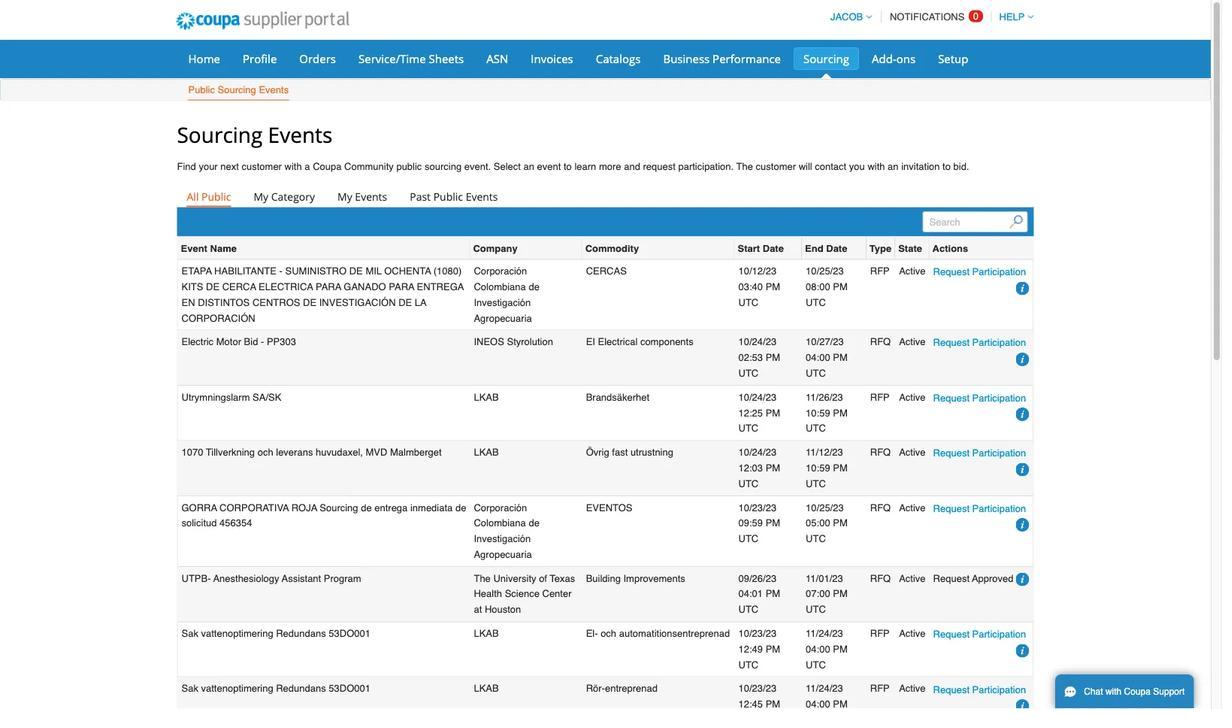 Task type: locate. For each thing, give the bounding box(es) containing it.
10/25/23 inside 10/25/23 05:00 pm utc
[[806, 502, 844, 513]]

coupa right a
[[313, 161, 342, 172]]

1 my from the left
[[254, 189, 269, 203]]

0 vertical spatial investigación
[[474, 297, 531, 308]]

10:59
[[806, 407, 831, 418], [806, 462, 831, 474]]

0 horizontal spatial para
[[316, 281, 341, 292]]

investigación up the ineos styrolution
[[474, 297, 531, 308]]

10:59 inside '11/26/23 10:59 pm utc'
[[806, 407, 831, 418]]

rfq
[[871, 336, 891, 348], [871, 447, 891, 458], [871, 502, 891, 513], [871, 573, 891, 584]]

04:00 down the 10/27/23
[[806, 352, 831, 363]]

with right you
[[868, 161, 886, 172]]

lkab for el- och automatitionsentreprenad
[[474, 628, 499, 639]]

10/23/23 inside "10/23/23 09:59 pm utc"
[[739, 502, 777, 513]]

3 10/24/23 from the top
[[739, 447, 777, 458]]

colombiana down company button
[[474, 281, 526, 292]]

redundans for el- och automatitionsentreprenad
[[276, 628, 326, 639]]

3 rfq from the top
[[871, 502, 891, 513]]

utc down 12:03
[[739, 478, 759, 489]]

pm down 11/26/23
[[833, 407, 848, 418]]

corporación down company button
[[474, 265, 527, 277]]

11/24/23 for 11/24/23 04:00 pm utc
[[806, 628, 844, 639]]

6 request participation button from the top
[[934, 626, 1027, 642]]

1 lkab from the top
[[474, 391, 499, 403]]

1 date from the left
[[763, 242, 784, 254]]

el-
[[586, 628, 598, 639]]

pm for 10/12/23 03:40 pm utc
[[766, 281, 781, 292]]

service/time
[[359, 51, 426, 66]]

0 horizontal spatial the
[[474, 573, 491, 584]]

0 vertical spatial vattenoptimering
[[201, 628, 273, 639]]

pm right 12:03
[[766, 462, 781, 474]]

request participation for 10/25/23 08:00 pm utc
[[934, 266, 1027, 277]]

2 lkab from the top
[[474, 447, 499, 458]]

rör-entreprenad
[[586, 683, 658, 694]]

8 active from the top
[[900, 683, 926, 694]]

04:00 up 11/24/23 04:00 p
[[806, 643, 831, 655]]

business performance link
[[654, 47, 791, 70]]

1 10/24/23 from the top
[[739, 336, 777, 348]]

date inside button
[[827, 242, 848, 254]]

participation for 11/24/23 04:00 pm utc
[[973, 629, 1027, 640]]

0 horizontal spatial an
[[524, 161, 535, 172]]

corporativa
[[220, 502, 289, 513]]

cercas
[[586, 265, 627, 277]]

pm right 02:53
[[766, 352, 781, 363]]

1 horizontal spatial with
[[868, 161, 886, 172]]

participation
[[973, 266, 1027, 277], [973, 337, 1027, 348], [973, 392, 1027, 404], [973, 447, 1027, 459], [973, 503, 1027, 514], [973, 629, 1027, 640], [973, 684, 1027, 695]]

5 request participation button from the top
[[934, 500, 1027, 516]]

customer
[[242, 161, 282, 172], [756, 161, 796, 172]]

1 horizontal spatial och
[[601, 628, 617, 639]]

1 horizontal spatial customer
[[756, 161, 796, 172]]

rfp down type button
[[871, 265, 890, 277]]

public right past
[[434, 189, 463, 203]]

1 vertical spatial sak
[[182, 683, 198, 694]]

04:00 down "11/24/23 04:00 pm utc"
[[806, 699, 831, 709]]

pm right 05:00
[[833, 517, 848, 529]]

colombiana for (1080)
[[474, 281, 526, 292]]

the up health
[[474, 573, 491, 584]]

1 vertical spatial corporación colombiana de investigación agropecuaria
[[474, 502, 540, 560]]

utc for 10/24/23 12:25 pm utc
[[739, 423, 759, 434]]

rfq right the 10/27/23
[[871, 336, 891, 348]]

10/24/23
[[739, 336, 777, 348], [739, 391, 777, 403], [739, 447, 777, 458]]

pm inside 10/24/23 02:53 pm utc
[[766, 352, 781, 363]]

with right the chat
[[1106, 687, 1122, 697]]

10/23/23 for 12:45
[[739, 683, 777, 694]]

program
[[324, 573, 361, 584]]

1 10/25/23 from the top
[[806, 265, 844, 277]]

investigación for gorra corporativa roja sourcing de entrega inmediata de solicitud 456354
[[474, 533, 531, 544]]

pm inside 11/01/23 07:00 pm utc
[[833, 588, 848, 600]]

2 horizontal spatial with
[[1106, 687, 1122, 697]]

2 rfq from the top
[[871, 447, 891, 458]]

1 vertical spatial corporación
[[474, 502, 527, 513]]

jacob
[[831, 11, 864, 23]]

request participation button for 10/25/23 08:00 pm utc
[[934, 264, 1027, 280]]

- inside etapa habilitante - suministro de mil ochenta (1080) kits de cerca electrica para ganado para entrega en distintos centros de investigación de la corporación
[[279, 265, 283, 277]]

active for 11/12/23 10:59 pm utc
[[900, 447, 926, 458]]

1 vertical spatial the
[[474, 573, 491, 584]]

an left invitation
[[888, 161, 899, 172]]

components
[[641, 336, 694, 348]]

2 vattenoptimering from the top
[[201, 683, 273, 694]]

2 04:00 from the top
[[806, 643, 831, 655]]

1 horizontal spatial an
[[888, 161, 899, 172]]

2 investigación from the top
[[474, 533, 531, 544]]

actions button
[[933, 240, 969, 256]]

10/25/23
[[806, 265, 844, 277], [806, 502, 844, 513]]

1 vertical spatial 11/24/23
[[806, 683, 844, 694]]

utc inside 09/26/23 04:01 pm utc
[[739, 604, 759, 615]]

1 request from the top
[[934, 266, 970, 277]]

1 agropecuaria from the top
[[474, 312, 532, 324]]

date for start date
[[763, 242, 784, 254]]

sourcing down profile link
[[218, 84, 256, 96]]

2 participation from the top
[[973, 337, 1027, 348]]

0 horizontal spatial customer
[[242, 161, 282, 172]]

0 horizontal spatial -
[[261, 336, 264, 348]]

2 request from the top
[[934, 337, 970, 348]]

7 request participation from the top
[[934, 684, 1027, 695]]

2 sak vattenoptimering redundans 53do001 from the top
[[182, 683, 371, 694]]

0 vertical spatial coupa
[[313, 161, 342, 172]]

electric
[[182, 336, 214, 348]]

customer right next on the left top of page
[[242, 161, 282, 172]]

2 date from the left
[[827, 242, 848, 254]]

7 active from the top
[[900, 628, 926, 639]]

10/24/23 12:03 pm utc
[[739, 447, 781, 489]]

2 10:59 from the top
[[806, 462, 831, 474]]

events up a
[[268, 120, 333, 149]]

rfp right 11/24/23 04:00 p
[[871, 683, 890, 694]]

2 active from the top
[[900, 336, 926, 348]]

pm inside 10/24/23 12:25 pm utc
[[766, 407, 781, 418]]

2 53do001 from the top
[[329, 683, 371, 694]]

utc up 11/24/23 04:00 p
[[806, 659, 826, 670]]

service/time sheets
[[359, 51, 464, 66]]

my events
[[338, 189, 387, 203]]

add-ons link
[[863, 47, 926, 70]]

10/23/23 12:49 pm utc
[[739, 628, 781, 670]]

4 rfp from the top
[[871, 683, 890, 694]]

4 participation from the top
[[973, 447, 1027, 459]]

rfp for 11/26/23 10:59 pm utc
[[871, 391, 890, 403]]

utc for 10/23/23 12:49 pm utc
[[739, 659, 759, 670]]

home
[[188, 51, 220, 66]]

10/24/23 for 12:03
[[739, 447, 777, 458]]

request for 11/26/23 10:59 pm utc
[[934, 392, 970, 404]]

utc inside 10/25/23 08:00 pm utc
[[806, 297, 826, 308]]

utc down 11/12/23
[[806, 478, 826, 489]]

tab list containing all public
[[177, 186, 1034, 207]]

corporación colombiana de investigación agropecuaria up university
[[474, 502, 540, 560]]

utc down 12:49
[[739, 659, 759, 670]]

11/24/23 inside 11/24/23 04:00 p
[[806, 683, 844, 694]]

pm right 12:25
[[766, 407, 781, 418]]

de left entrega
[[361, 502, 372, 513]]

1 53do001 from the top
[[329, 628, 371, 639]]

corporación for gorra corporativa roja sourcing de entrega inmediata de solicitud 456354
[[474, 502, 527, 513]]

10/24/23 inside '10/24/23 12:03 pm utc'
[[739, 447, 777, 458]]

utc inside 11/12/23 10:59 pm utc
[[806, 478, 826, 489]]

date
[[763, 242, 784, 254], [827, 242, 848, 254]]

investigación up university
[[474, 533, 531, 544]]

04:00 inside "11/24/23 04:00 pm utc"
[[806, 643, 831, 655]]

rfp for 11/24/23 04:00 p
[[871, 683, 890, 694]]

past public events
[[410, 189, 498, 203]]

rfq right 11/01/23 07:00 pm utc
[[871, 573, 891, 584]]

10/24/23 up 12:25
[[739, 391, 777, 403]]

1 vertical spatial coupa
[[1125, 687, 1151, 697]]

pm inside 11/12/23 10:59 pm utc
[[833, 462, 848, 474]]

pm inside the 10/27/23 04:00 pm utc
[[833, 352, 848, 363]]

0 vertical spatial the
[[737, 161, 754, 172]]

10/25/23 for 08:00
[[806, 265, 844, 277]]

to left learn on the top left of the page
[[564, 161, 572, 172]]

my left category
[[254, 189, 269, 203]]

request for 11/24/23 04:00 p
[[934, 684, 970, 695]]

1 sak vattenoptimering redundans 53do001 from the top
[[182, 628, 371, 639]]

utc for 10/24/23 12:03 pm utc
[[739, 478, 759, 489]]

en
[[182, 297, 195, 308]]

business
[[664, 51, 710, 66]]

0 horizontal spatial to
[[564, 161, 572, 172]]

1 vertical spatial 10/25/23
[[806, 502, 844, 513]]

active for 11/26/23 10:59 pm utc
[[900, 391, 926, 403]]

2 10/24/23 from the top
[[739, 391, 777, 403]]

6 request participation from the top
[[934, 629, 1027, 640]]

public for past
[[434, 189, 463, 203]]

utc inside '11/26/23 10:59 pm utc'
[[806, 423, 826, 434]]

corporación colombiana de investigación agropecuaria down company button
[[474, 265, 540, 324]]

my down community
[[338, 189, 352, 203]]

de right inmediata
[[456, 502, 467, 513]]

5 active from the top
[[900, 502, 926, 513]]

0 vertical spatial redundans
[[276, 628, 326, 639]]

0 vertical spatial corporación colombiana de investigación agropecuaria
[[474, 265, 540, 324]]

pm inside "10/23/23 09:59 pm utc"
[[766, 517, 781, 529]]

huvudaxel,
[[316, 447, 363, 458]]

5 request from the top
[[934, 503, 970, 514]]

1 horizontal spatial to
[[943, 161, 951, 172]]

request
[[643, 161, 676, 172]]

0 vertical spatial 53do001
[[329, 628, 371, 639]]

navigation containing notifications 0
[[824, 2, 1034, 32]]

you
[[850, 161, 865, 172]]

10/23/23 inside the 10/23/23 12:49 pm utc
[[739, 628, 777, 639]]

vattenoptimering for el- och automatitionsentreprenad
[[201, 628, 273, 639]]

4 request participation button from the top
[[934, 445, 1027, 461]]

date right start at the right top of page
[[763, 242, 784, 254]]

1 horizontal spatial -
[[279, 265, 283, 277]]

pm for 10/23/23 09:59 pm utc
[[766, 517, 781, 529]]

3 request participation from the top
[[934, 392, 1027, 404]]

3 rfp from the top
[[871, 628, 890, 639]]

10/25/23 inside 10/25/23 08:00 pm utc
[[806, 265, 844, 277]]

date inside button
[[763, 242, 784, 254]]

11/24/23 down "11/24/23 04:00 pm utc"
[[806, 683, 844, 694]]

1 corporación from the top
[[474, 265, 527, 277]]

0 vertical spatial sak vattenoptimering redundans 53do001
[[182, 628, 371, 639]]

de down electrica
[[303, 297, 317, 308]]

10/25/23 for 05:00
[[806, 502, 844, 513]]

0 vertical spatial sak
[[182, 628, 198, 639]]

1 vertical spatial sak vattenoptimering redundans 53do001
[[182, 683, 371, 694]]

0 vertical spatial 10:59
[[806, 407, 831, 418]]

rfq right 11/12/23 10:59 pm utc
[[871, 447, 891, 458]]

sourcing right roja
[[320, 502, 358, 513]]

10/25/23 up 05:00
[[806, 502, 844, 513]]

1 request participation button from the top
[[934, 264, 1027, 280]]

10/24/23 inside 10/24/23 02:53 pm utc
[[739, 336, 777, 348]]

improvements
[[624, 573, 686, 584]]

utc inside the 10/27/23 04:00 pm utc
[[806, 368, 826, 379]]

active for 10/27/23 04:00 pm utc
[[900, 336, 926, 348]]

utc down 03:40
[[739, 297, 759, 308]]

10:59 down 11/26/23
[[806, 407, 831, 418]]

- up electrica
[[279, 265, 283, 277]]

utc down 04:01
[[739, 604, 759, 615]]

1 vertical spatial 10:59
[[806, 462, 831, 474]]

pm inside '10/24/23 12:03 pm utc'
[[766, 462, 781, 474]]

rfp right '11/26/23 10:59 pm utc'
[[871, 391, 890, 403]]

pm up 11/24/23 04:00 p
[[833, 643, 848, 655]]

3 active from the top
[[900, 391, 926, 403]]

pm right '09:59'
[[766, 517, 781, 529]]

mvd
[[366, 447, 388, 458]]

1 vertical spatial colombiana
[[474, 517, 526, 529]]

investigación for etapa habilitante - suministro de mil ochenta (1080) kits de cerca electrica para ganado para entrega en distintos centros de investigación de la corporación
[[474, 297, 531, 308]]

request participation for 10/27/23 04:00 pm utc
[[934, 337, 1027, 348]]

10/25/23 up 08:00
[[806, 265, 844, 277]]

3 participation from the top
[[973, 392, 1027, 404]]

3 lkab from the top
[[474, 628, 499, 639]]

pm down 11/01/23
[[833, 588, 848, 600]]

8 request from the top
[[934, 684, 970, 695]]

1 vertical spatial redundans
[[276, 683, 326, 694]]

request participation
[[934, 266, 1027, 277], [934, 337, 1027, 348], [934, 392, 1027, 404], [934, 447, 1027, 459], [934, 503, 1027, 514], [934, 629, 1027, 640], [934, 684, 1027, 695]]

1 vertical spatial 10/23/23
[[739, 628, 777, 639]]

1 sak from the top
[[182, 628, 198, 639]]

utc inside 10/24/23 02:53 pm utc
[[739, 368, 759, 379]]

1070
[[182, 447, 203, 458]]

0 vertical spatial och
[[258, 447, 273, 458]]

the
[[737, 161, 754, 172], [474, 573, 491, 584]]

past public events link
[[400, 186, 508, 207]]

2 to from the left
[[943, 161, 951, 172]]

10/24/23 up 02:53
[[739, 336, 777, 348]]

11/24/23 04:00 pm utc
[[806, 628, 848, 670]]

utc inside 10/25/23 05:00 pm utc
[[806, 533, 826, 544]]

corporación right inmediata
[[474, 502, 527, 513]]

utc for 09/26/23 04:01 pm utc
[[739, 604, 759, 615]]

0 horizontal spatial my
[[254, 189, 269, 203]]

rfp
[[871, 265, 890, 277], [871, 391, 890, 403], [871, 628, 890, 639], [871, 683, 890, 694]]

10/23/23 for 12:49
[[739, 628, 777, 639]]

7 participation from the top
[[973, 684, 1027, 695]]

7 request from the top
[[934, 629, 970, 640]]

participation for 10/27/23 04:00 pm utc
[[973, 337, 1027, 348]]

0 vertical spatial 04:00
[[806, 352, 831, 363]]

6 request from the top
[[934, 573, 970, 584]]

1 rfp from the top
[[871, 265, 890, 277]]

home link
[[179, 47, 230, 70]]

pm inside 10/25/23 08:00 pm utc
[[833, 281, 848, 292]]

colombiana for de
[[474, 517, 526, 529]]

agropecuaria up university
[[474, 549, 532, 560]]

rfp for 11/24/23 04:00 pm utc
[[871, 628, 890, 639]]

date right end
[[827, 242, 848, 254]]

el- och automatitionsentreprenad
[[586, 628, 730, 639]]

1 investigación from the top
[[474, 297, 531, 308]]

och right el-
[[601, 628, 617, 639]]

corporación colombiana de investigación agropecuaria for (1080)
[[474, 265, 540, 324]]

company
[[473, 242, 518, 254]]

my for my category
[[254, 189, 269, 203]]

3 request participation button from the top
[[934, 390, 1027, 406]]

pm inside 09/26/23 04:01 pm utc
[[766, 588, 781, 600]]

of
[[539, 573, 547, 584]]

4 rfq from the top
[[871, 573, 891, 584]]

pm inside the 10/23/23 12:49 pm utc
[[766, 643, 781, 655]]

4 lkab from the top
[[474, 683, 499, 694]]

end date
[[806, 242, 848, 254]]

1 vattenoptimering from the top
[[201, 628, 273, 639]]

para down suministro
[[316, 281, 341, 292]]

utrymningslarm sa/sk
[[182, 391, 282, 403]]

pm down the 10/27/23
[[833, 352, 848, 363]]

utc inside "10/23/23 09:59 pm utc"
[[739, 533, 759, 544]]

participation for 10/25/23 05:00 pm utc
[[973, 503, 1027, 514]]

pm inside '11/26/23 10:59 pm utc'
[[833, 407, 848, 418]]

sourcing inside gorra corporativa roja sourcing de entrega inmediata de solicitud 456354
[[320, 502, 358, 513]]

2 sak from the top
[[182, 683, 198, 694]]

3 10/23/23 from the top
[[739, 683, 777, 694]]

6 active from the top
[[900, 573, 926, 584]]

investigación
[[319, 297, 396, 308]]

utc inside 11/01/23 07:00 pm utc
[[806, 604, 826, 615]]

1 request participation from the top
[[934, 266, 1027, 277]]

pm for 10/24/23 12:03 pm utc
[[766, 462, 781, 474]]

1 horizontal spatial my
[[338, 189, 352, 203]]

1 corporación colombiana de investigación agropecuaria from the top
[[474, 265, 540, 324]]

10/23/23 up '09:59'
[[739, 502, 777, 513]]

2 vertical spatial 10/23/23
[[739, 683, 777, 694]]

utc for 10/25/23 08:00 pm utc
[[806, 297, 826, 308]]

pm right 12:49
[[766, 643, 781, 655]]

7 request participation button from the top
[[934, 682, 1027, 697]]

11/24/23 inside "11/24/23 04:00 pm utc"
[[806, 628, 844, 639]]

10/23/23 inside '10/23/23 12:45 p'
[[739, 683, 777, 694]]

0 vertical spatial -
[[279, 265, 283, 277]]

date for end date
[[827, 242, 848, 254]]

04:00 inside 11/24/23 04:00 p
[[806, 699, 831, 709]]

1 active from the top
[[900, 265, 926, 277]]

coupa left support
[[1125, 687, 1151, 697]]

help
[[1000, 11, 1025, 23]]

1 vertical spatial investigación
[[474, 533, 531, 544]]

4 request from the top
[[934, 447, 970, 459]]

2 vertical spatial 04:00
[[806, 699, 831, 709]]

public for all
[[202, 189, 231, 203]]

1 colombiana from the top
[[474, 281, 526, 292]]

sak vattenoptimering redundans 53do001
[[182, 628, 371, 639], [182, 683, 371, 694]]

at
[[474, 604, 482, 615]]

utc inside 10/24/23 12:25 pm utc
[[739, 423, 759, 434]]

utpb-
[[182, 573, 211, 584]]

para down ochenta
[[389, 281, 415, 292]]

pm for 11/12/23 10:59 pm utc
[[833, 462, 848, 474]]

chat with coupa support
[[1085, 687, 1185, 697]]

pm inside "11/24/23 04:00 pm utc"
[[833, 643, 848, 655]]

0 vertical spatial agropecuaria
[[474, 312, 532, 324]]

colombiana up university
[[474, 517, 526, 529]]

to left bid.
[[943, 161, 951, 172]]

pm down 10/12/23
[[766, 281, 781, 292]]

rfq right 10/25/23 05:00 pm utc
[[871, 502, 891, 513]]

1 horizontal spatial para
[[389, 281, 415, 292]]

utc inside the 10/23/23 12:49 pm utc
[[739, 659, 759, 670]]

2 corporación from the top
[[474, 502, 527, 513]]

utc down 05:00
[[806, 533, 826, 544]]

2 10/23/23 from the top
[[739, 628, 777, 639]]

2 colombiana from the top
[[474, 517, 526, 529]]

request participation button
[[934, 264, 1027, 280], [934, 335, 1027, 351], [934, 390, 1027, 406], [934, 445, 1027, 461], [934, 500, 1027, 516], [934, 626, 1027, 642], [934, 682, 1027, 697]]

1 vertical spatial vattenoptimering
[[201, 683, 273, 694]]

request participation button for 10/25/23 05:00 pm utc
[[934, 500, 1027, 516]]

request
[[934, 266, 970, 277], [934, 337, 970, 348], [934, 392, 970, 404], [934, 447, 970, 459], [934, 503, 970, 514], [934, 573, 970, 584], [934, 629, 970, 640], [934, 684, 970, 695]]

to
[[564, 161, 572, 172], [943, 161, 951, 172]]

0 vertical spatial 10/23/23
[[739, 502, 777, 513]]

2 redundans from the top
[[276, 683, 326, 694]]

sourcing down the jacob
[[804, 51, 850, 66]]

rfp right "11/24/23 04:00 pm utc"
[[871, 628, 890, 639]]

2 10/25/23 from the top
[[806, 502, 844, 513]]

10/24/23 inside 10/24/23 12:25 pm utc
[[739, 391, 777, 403]]

active for 10/25/23 08:00 pm utc
[[900, 265, 926, 277]]

1 redundans from the top
[[276, 628, 326, 639]]

pm inside 10/12/23 03:40 pm utc
[[766, 281, 781, 292]]

my category
[[254, 189, 315, 203]]

lkab for övrig fast utrustning
[[474, 447, 499, 458]]

utc down 08:00
[[806, 297, 826, 308]]

request for 11/24/23 04:00 pm utc
[[934, 629, 970, 640]]

participation.
[[679, 161, 734, 172]]

colombiana
[[474, 281, 526, 292], [474, 517, 526, 529]]

utc for 10/27/23 04:00 pm utc
[[806, 368, 826, 379]]

pm down 11/12/23
[[833, 462, 848, 474]]

1 10:59 from the top
[[806, 407, 831, 418]]

vattenoptimering for rör-entreprenad
[[201, 683, 273, 694]]

request participation for 10/25/23 05:00 pm utc
[[934, 503, 1027, 514]]

tab list
[[177, 186, 1034, 207]]

1 vertical spatial 53do001
[[329, 683, 371, 694]]

2 corporación colombiana de investigación agropecuaria from the top
[[474, 502, 540, 560]]

utc down '09:59'
[[739, 533, 759, 544]]

1 10/23/23 from the top
[[739, 502, 777, 513]]

0 vertical spatial 10/25/23
[[806, 265, 844, 277]]

5 participation from the top
[[973, 503, 1027, 514]]

0 vertical spatial corporación
[[474, 265, 527, 277]]

setup link
[[929, 47, 979, 70]]

utc inside '10/24/23 12:03 pm utc'
[[739, 478, 759, 489]]

2 customer from the left
[[756, 161, 796, 172]]

3 04:00 from the top
[[806, 699, 831, 709]]

utc down 07:00
[[806, 604, 826, 615]]

1 horizontal spatial date
[[827, 242, 848, 254]]

10:59 for 11/12/23
[[806, 462, 831, 474]]

3 request from the top
[[934, 392, 970, 404]]

an left event
[[524, 161, 535, 172]]

och left leverans in the bottom of the page
[[258, 447, 273, 458]]

04:00 for 11/24/23 04:00 p
[[806, 699, 831, 709]]

request participation for 11/24/23 04:00 p
[[934, 684, 1027, 695]]

1 vertical spatial 04:00
[[806, 643, 831, 655]]

pm for 10/23/23 12:49 pm utc
[[766, 643, 781, 655]]

1 horizontal spatial coupa
[[1125, 687, 1151, 697]]

lkab
[[474, 391, 499, 403], [474, 447, 499, 458], [474, 628, 499, 639], [474, 683, 499, 694]]

utc up 11/26/23
[[806, 368, 826, 379]]

gorra
[[182, 502, 217, 513]]

utc for 10/12/23 03:40 pm utc
[[739, 297, 759, 308]]

pm right 08:00
[[833, 281, 848, 292]]

1 vertical spatial agropecuaria
[[474, 549, 532, 560]]

utc for 10/24/23 02:53 pm utc
[[739, 368, 759, 379]]

asn
[[487, 51, 509, 66]]

sheets
[[429, 51, 464, 66]]

eventos
[[586, 502, 633, 513]]

456354
[[220, 517, 252, 529]]

2 an from the left
[[888, 161, 899, 172]]

0 vertical spatial colombiana
[[474, 281, 526, 292]]

electrical
[[598, 336, 638, 348]]

- right bid
[[261, 336, 264, 348]]

1 rfq from the top
[[871, 336, 891, 348]]

pm for 11/26/23 10:59 pm utc
[[833, 407, 848, 418]]

utc down 12:25
[[739, 423, 759, 434]]

pm inside 10/25/23 05:00 pm utc
[[833, 517, 848, 529]]

participation for 10/25/23 08:00 pm utc
[[973, 266, 1027, 277]]

the right participation. at the top right of the page
[[737, 161, 754, 172]]

public
[[397, 161, 422, 172]]

a
[[305, 161, 310, 172]]

navigation
[[824, 2, 1034, 32]]

1 vertical spatial 10/24/23
[[739, 391, 777, 403]]

2 vertical spatial 10/24/23
[[739, 447, 777, 458]]

request participation button for 11/12/23 10:59 pm utc
[[934, 445, 1027, 461]]

1 11/24/23 from the top
[[806, 628, 844, 639]]

public right all
[[202, 189, 231, 203]]

with inside button
[[1106, 687, 1122, 697]]

redundans
[[276, 628, 326, 639], [276, 683, 326, 694]]

my category link
[[244, 186, 325, 207]]

find
[[177, 161, 196, 172]]

10/23/23 up 12:49
[[739, 628, 777, 639]]

2 rfp from the top
[[871, 391, 890, 403]]

utc for 10/25/23 05:00 pm utc
[[806, 533, 826, 544]]

rfq for 11/01/23 07:00 pm utc
[[871, 573, 891, 584]]

participation for 11/26/23 10:59 pm utc
[[973, 392, 1027, 404]]

event
[[537, 161, 561, 172]]

participation for 11/24/23 04:00 p
[[973, 684, 1027, 695]]

houston
[[485, 604, 521, 615]]

end date button
[[806, 240, 848, 256]]

11/24/23 down 11/01/23 07:00 pm utc
[[806, 628, 844, 639]]

0 vertical spatial 10/24/23
[[739, 336, 777, 348]]

corporación for etapa habilitante - suministro de mil ochenta (1080) kits de cerca electrica para ganado para entrega en distintos centros de investigación de la corporación
[[474, 265, 527, 277]]

4 request participation from the top
[[934, 447, 1027, 459]]

2 11/24/23 from the top
[[806, 683, 844, 694]]

04:00 inside the 10/27/23 04:00 pm utc
[[806, 352, 831, 363]]

2 agropecuaria from the top
[[474, 549, 532, 560]]

0 horizontal spatial date
[[763, 242, 784, 254]]

public
[[188, 84, 215, 96], [202, 189, 231, 203], [434, 189, 463, 203]]

category
[[271, 189, 315, 203]]

pm down 09/26/23
[[766, 588, 781, 600]]

4 active from the top
[[900, 447, 926, 458]]

0
[[974, 11, 979, 22]]

2 request participation button from the top
[[934, 335, 1027, 351]]

övrig fast utrustning
[[586, 447, 674, 458]]

lkab for brandsäkerhet
[[474, 391, 499, 403]]

10:59 down 11/12/23
[[806, 462, 831, 474]]

rfq for 11/12/23 10:59 pm utc
[[871, 447, 891, 458]]

utc inside "11/24/23 04:00 pm utc"
[[806, 659, 826, 670]]

2 my from the left
[[338, 189, 352, 203]]

utc inside 10/12/23 03:40 pm utc
[[739, 297, 759, 308]]

10/24/23 up 12:03
[[739, 447, 777, 458]]

6 participation from the top
[[973, 629, 1027, 640]]

with left a
[[285, 161, 302, 172]]

0 vertical spatial 11/24/23
[[806, 628, 844, 639]]

utc up 11/12/23
[[806, 423, 826, 434]]

10/23/23 up 12:45 in the right bottom of the page
[[739, 683, 777, 694]]

utc down 02:53
[[739, 368, 759, 379]]

10:59 inside 11/12/23 10:59 pm utc
[[806, 462, 831, 474]]

state
[[899, 242, 923, 254]]

5 request participation from the top
[[934, 503, 1027, 514]]

utc for 11/26/23 10:59 pm utc
[[806, 423, 826, 434]]

rfq for 10/25/23 05:00 pm utc
[[871, 502, 891, 513]]

1 an from the left
[[524, 161, 535, 172]]

1 04:00 from the top
[[806, 352, 831, 363]]

1 participation from the top
[[973, 266, 1027, 277]]

2 request participation from the top
[[934, 337, 1027, 348]]



Task type: describe. For each thing, give the bounding box(es) containing it.
invoices link
[[521, 47, 583, 70]]

de up of
[[529, 517, 540, 529]]

catalogs
[[596, 51, 641, 66]]

sourcing up next on the left top of page
[[177, 120, 263, 149]]

help link
[[993, 11, 1034, 23]]

övrig
[[586, 447, 610, 458]]

utc for 11/24/23 04:00 pm utc
[[806, 659, 826, 670]]

pm for 10/25/23 08:00 pm utc
[[833, 281, 848, 292]]

roja
[[292, 502, 317, 513]]

1 horizontal spatial the
[[737, 161, 754, 172]]

events down community
[[355, 189, 387, 203]]

10/24/23 02:53 pm utc
[[739, 336, 781, 379]]

request for 11/12/23 10:59 pm utc
[[934, 447, 970, 459]]

2 para from the left
[[389, 281, 415, 292]]

type button
[[870, 240, 892, 256]]

assistant
[[282, 573, 321, 584]]

11/24/23 04:00 p
[[806, 683, 848, 709]]

de up styrolution
[[529, 281, 540, 292]]

(1080)
[[434, 265, 462, 277]]

1 customer from the left
[[242, 161, 282, 172]]

setup
[[939, 51, 969, 66]]

public sourcing events
[[188, 84, 289, 96]]

centros
[[253, 297, 300, 308]]

1 vertical spatial och
[[601, 628, 617, 639]]

10/12/23 03:40 pm utc
[[739, 265, 781, 308]]

utc for 11/01/23 07:00 pm utc
[[806, 604, 826, 615]]

10:59 for 11/26/23
[[806, 407, 831, 418]]

05:00
[[806, 517, 831, 529]]

etapa habilitante - suministro de mil ochenta (1080) kits de cerca electrica para ganado para entrega en distintos centros de investigación de la corporación
[[182, 265, 464, 324]]

contact
[[815, 161, 847, 172]]

request for 10/25/23 05:00 pm utc
[[934, 503, 970, 514]]

the university of texas health science center at houston
[[474, 573, 576, 615]]

mil
[[366, 265, 382, 277]]

pp303
[[267, 336, 296, 348]]

0 horizontal spatial with
[[285, 161, 302, 172]]

coupa inside button
[[1125, 687, 1151, 697]]

pm for 10/27/23 04:00 pm utc
[[833, 352, 848, 363]]

leverans
[[276, 447, 313, 458]]

1 para from the left
[[316, 281, 341, 292]]

all
[[187, 189, 199, 203]]

all public link
[[177, 186, 241, 207]]

request participation for 11/24/23 04:00 pm utc
[[934, 629, 1027, 640]]

cerca
[[222, 281, 256, 292]]

request participation button for 11/24/23 04:00 p
[[934, 682, 1027, 697]]

pm for 11/24/23 04:00 pm utc
[[833, 643, 848, 655]]

10/23/23 for 09:59
[[739, 502, 777, 513]]

past
[[410, 189, 431, 203]]

malmberget
[[390, 447, 442, 458]]

kits
[[182, 281, 203, 292]]

participation for 11/12/23 10:59 pm utc
[[973, 447, 1027, 459]]

10/24/23 for 12:25
[[739, 391, 777, 403]]

my for my events
[[338, 189, 352, 203]]

more
[[599, 161, 622, 172]]

request participation for 11/26/23 10:59 pm utc
[[934, 392, 1027, 404]]

event name button
[[181, 240, 237, 256]]

active for 11/24/23 04:00 p
[[900, 683, 926, 694]]

04:00 for 11/24/23 04:00 pm utc
[[806, 643, 831, 655]]

de left la
[[399, 297, 412, 308]]

ons
[[897, 51, 916, 66]]

events down profile link
[[259, 84, 289, 96]]

ei electrical components
[[586, 336, 694, 348]]

entrega
[[375, 502, 408, 513]]

chat with coupa support button
[[1056, 675, 1195, 709]]

request for 10/27/23 04:00 pm utc
[[934, 337, 970, 348]]

center
[[543, 588, 572, 600]]

business performance
[[664, 51, 781, 66]]

1 vertical spatial -
[[261, 336, 264, 348]]

entrega
[[417, 281, 464, 292]]

active for 11/24/23 04:00 pm utc
[[900, 628, 926, 639]]

Search text field
[[923, 211, 1028, 232]]

distintos
[[198, 297, 250, 308]]

search image
[[1010, 215, 1024, 229]]

rfq for 10/27/23 04:00 pm utc
[[871, 336, 891, 348]]

catalogs link
[[586, 47, 651, 70]]

sak vattenoptimering redundans 53do001 for el- och automatitionsentreprenad
[[182, 628, 371, 639]]

04:00 for 10/27/23 04:00 pm utc
[[806, 352, 831, 363]]

select
[[494, 161, 521, 172]]

styrolution
[[507, 336, 553, 348]]

company button
[[473, 240, 518, 256]]

11/24/23 for 11/24/23 04:00 p
[[806, 683, 844, 694]]

corporación colombiana de investigación agropecuaria for de
[[474, 502, 540, 560]]

rör-
[[586, 683, 605, 694]]

request approved
[[934, 573, 1014, 584]]

request participation button for 11/24/23 04:00 pm utc
[[934, 626, 1027, 642]]

de left mil
[[349, 265, 363, 277]]

agropecuaria for etapa habilitante - suministro de mil ochenta (1080) kits de cerca electrica para ganado para entrega en distintos centros de investigación de la corporación
[[474, 312, 532, 324]]

pm for 10/24/23 12:25 pm utc
[[766, 407, 781, 418]]

53do001 for el- och automatitionsentreprenad
[[329, 628, 371, 639]]

entreprenad
[[605, 683, 658, 694]]

utrymningslarm
[[182, 391, 250, 403]]

event
[[181, 242, 207, 254]]

fast
[[612, 447, 628, 458]]

the inside the university of texas health science center at houston
[[474, 573, 491, 584]]

11/12/23 10:59 pm utc
[[806, 447, 848, 489]]

1 to from the left
[[564, 161, 572, 172]]

orders link
[[290, 47, 346, 70]]

science
[[505, 588, 540, 600]]

pm for 10/25/23 05:00 pm utc
[[833, 517, 848, 529]]

public down home 'link'
[[188, 84, 215, 96]]

orders
[[300, 51, 336, 66]]

10/27/23
[[806, 336, 844, 348]]

10/25/23 05:00 pm utc
[[806, 502, 848, 544]]

start date button
[[738, 240, 784, 256]]

08:00
[[806, 281, 831, 292]]

12:03
[[739, 462, 763, 474]]

request for 10/25/23 08:00 pm utc
[[934, 266, 970, 277]]

habilitante
[[214, 265, 277, 277]]

events down the event.
[[466, 189, 498, 203]]

add-ons
[[872, 51, 916, 66]]

pm for 09/26/23 04:01 pm utc
[[766, 588, 781, 600]]

and
[[624, 161, 641, 172]]

motor
[[216, 336, 241, 348]]

invoices
[[531, 51, 574, 66]]

coupa supplier portal image
[[166, 2, 360, 40]]

10/23/23 09:59 pm utc
[[739, 502, 781, 544]]

pm for 10/24/23 02:53 pm utc
[[766, 352, 781, 363]]

tillverkning
[[206, 447, 255, 458]]

sak for rör-entreprenad
[[182, 683, 198, 694]]

ei
[[586, 336, 596, 348]]

sak vattenoptimering redundans 53do001 for rör-entreprenad
[[182, 683, 371, 694]]

07:00
[[806, 588, 831, 600]]

53do001 for rör-entreprenad
[[329, 683, 371, 694]]

de up distintos
[[206, 281, 220, 292]]

utc for 11/12/23 10:59 pm utc
[[806, 478, 826, 489]]

0 horizontal spatial och
[[258, 447, 273, 458]]

profile
[[243, 51, 277, 66]]

lkab for rör-entreprenad
[[474, 683, 499, 694]]

11/12/23
[[806, 447, 844, 458]]

chat
[[1085, 687, 1104, 697]]

09/26/23
[[739, 573, 777, 584]]

sourcing inside public sourcing events link
[[218, 84, 256, 96]]

12:49
[[739, 643, 763, 655]]

redundans for rör-entreprenad
[[276, 683, 326, 694]]

your
[[199, 161, 218, 172]]

jacob link
[[824, 11, 873, 23]]

active for 11/01/23 07:00 pm utc
[[900, 573, 926, 584]]

solicitud
[[182, 517, 217, 529]]

brandsäkerhet
[[586, 391, 650, 403]]

university
[[494, 573, 537, 584]]

09/26/23 04:01 pm utc
[[739, 573, 781, 615]]

request participation button for 10/27/23 04:00 pm utc
[[934, 335, 1027, 351]]

ineos
[[474, 336, 505, 348]]

will
[[799, 161, 813, 172]]

0 horizontal spatial coupa
[[313, 161, 342, 172]]

support
[[1154, 687, 1185, 697]]

sak for el- och automatitionsentreprenad
[[182, 628, 198, 639]]

agropecuaria for gorra corporativa roja sourcing de entrega inmediata de solicitud 456354
[[474, 549, 532, 560]]

utc for 10/23/23 09:59 pm utc
[[739, 533, 759, 544]]

active for 10/25/23 05:00 pm utc
[[900, 502, 926, 513]]

commodity
[[586, 242, 639, 254]]

pm for 11/01/23 07:00 pm utc
[[833, 588, 848, 600]]

state button
[[899, 240, 923, 256]]

my events link
[[328, 186, 397, 207]]

sourcing inside sourcing link
[[804, 51, 850, 66]]

request participation for 11/12/23 10:59 pm utc
[[934, 447, 1027, 459]]



Task type: vqa. For each thing, say whether or not it's contained in the screenshot.
2nd the "to" from right
yes



